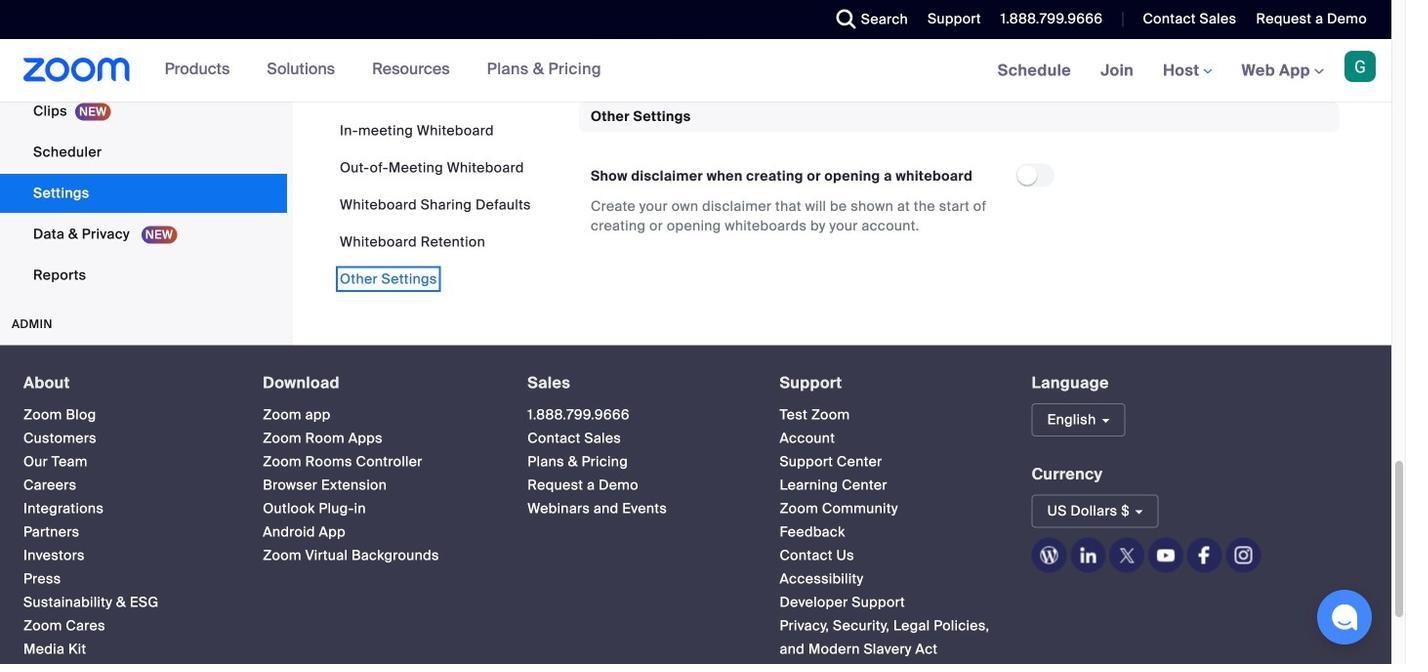 Task type: describe. For each thing, give the bounding box(es) containing it.
side navigation navigation
[[0, 0, 293, 352]]

product information navigation
[[150, 39, 616, 102]]

4 heading from the left
[[780, 375, 997, 392]]

open chat image
[[1331, 604, 1358, 631]]

1 heading from the left
[[23, 375, 228, 392]]

2 heading from the left
[[263, 375, 492, 392]]

profile picture image
[[1345, 51, 1376, 82]]



Task type: vqa. For each thing, say whether or not it's contained in the screenshot.
FOOTER
no



Task type: locate. For each thing, give the bounding box(es) containing it.
menu bar
[[340, 121, 531, 289]]

heading
[[23, 375, 228, 392], [263, 375, 492, 392], [528, 375, 745, 392], [780, 375, 997, 392]]

personal menu menu
[[0, 0, 287, 297]]

other settings element
[[579, 102, 1340, 259]]

zoom logo image
[[23, 58, 130, 82]]

banner
[[0, 39, 1392, 103]]

meetings navigation
[[983, 39, 1392, 103]]

3 heading from the left
[[528, 375, 745, 392]]



